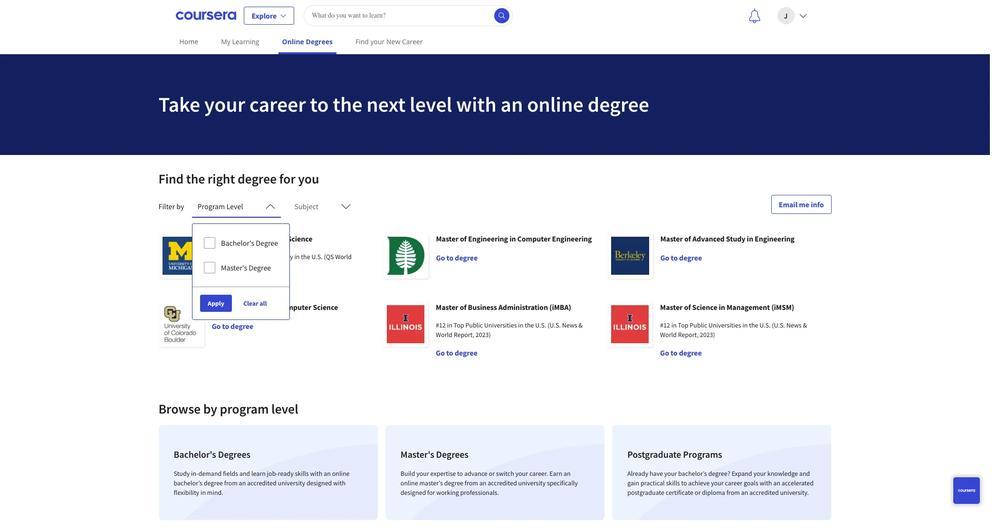 Task type: describe. For each thing, give the bounding box(es) containing it.
demand
[[199, 469, 222, 478]]

already
[[628, 469, 649, 478]]

home link
[[176, 31, 202, 52]]

me
[[800, 200, 810, 209]]

0 vertical spatial study
[[727, 234, 746, 244]]

career.
[[530, 469, 549, 478]]

online for master's degrees
[[401, 479, 418, 488]]

clear all
[[243, 299, 267, 308]]

master's for master's degrees
[[401, 449, 435, 460]]

study in-demand fields and learn job-ready skills with an online bachelor's degree from an accredited university designed with flexibility in mind.
[[174, 469, 350, 497]]

news for master of business administration (imba)
[[563, 321, 578, 330]]

universities for in
[[709, 321, 742, 330]]

master for master of science in computer science
[[212, 303, 234, 312]]

master of science in computer science
[[212, 303, 338, 312]]

level
[[227, 202, 243, 211]]

or inside "already have your bachelor's degree? expand your knowledge and gain practical skills to achieve your career goals with an accelerated postgraduate certificate or diploma from an accredited university."
[[695, 488, 701, 497]]

rankings,
[[212, 262, 239, 271]]

business
[[468, 303, 497, 312]]

next
[[367, 91, 406, 117]]

(imba)
[[550, 303, 572, 312]]

actions toolbar
[[193, 287, 290, 320]]

universities for administration
[[485, 321, 517, 330]]

job-
[[267, 469, 278, 478]]

bachelor's degrees
[[174, 449, 251, 460]]

diploma
[[703, 488, 726, 497]]

your left new at the left top of the page
[[371, 37, 385, 46]]

find for find your new career
[[356, 37, 369, 46]]

u.s. inside #1 public research university in the u.s. (qs world rankings, 2022)
[[312, 253, 323, 261]]

browse
[[159, 400, 201, 418]]

my learning link
[[217, 31, 263, 52]]

bachelor's degree
[[221, 238, 278, 248]]

of for master of science in management (imsm)
[[685, 303, 691, 312]]

clear all button
[[240, 295, 271, 312]]

learn
[[252, 469, 266, 478]]

university for master's degrees
[[519, 479, 546, 488]]

online for bachelor's degrees
[[332, 469, 350, 478]]

applied
[[244, 234, 269, 244]]

computer for science
[[278, 303, 312, 312]]

email
[[779, 200, 798, 209]]

take your career to the next level with an online degree
[[159, 91, 650, 117]]

my
[[221, 37, 231, 46]]

& for master of business administration (imba)
[[579, 321, 583, 330]]

accredited inside "already have your bachelor's degree? expand your knowledge and gain practical skills to achieve your career goals with an accelerated postgraduate certificate or diploma from an accredited university."
[[750, 488, 779, 497]]

find for find the right degree for you
[[159, 170, 184, 187]]

0 vertical spatial career
[[250, 91, 306, 117]]

of for master of advanced study in engineering
[[685, 234, 692, 244]]

1 engineering from the left
[[469, 234, 508, 244]]

report, for business
[[454, 331, 475, 339]]

degrees for bachelor's degrees
[[218, 449, 251, 460]]

in inside #1 public research university in the u.s. (qs world rankings, 2022)
[[295, 253, 300, 261]]

of for master of applied data science
[[236, 234, 243, 244]]

your up the goals
[[754, 469, 767, 478]]

bachelor's inside "already have your bachelor's degree? expand your knowledge and gain practical skills to achieve your career goals with an accelerated postgraduate certificate or diploma from an accredited university."
[[679, 469, 708, 478]]

your up master's
[[417, 469, 429, 478]]

apply button
[[200, 295, 232, 312]]

report, for science
[[679, 331, 699, 339]]

professionals.
[[461, 488, 499, 497]]

#12 in top public universities in the u.s. (u.s. news & world report, 2023) for in
[[661, 321, 808, 339]]

home
[[180, 37, 198, 46]]

designed inside the study in-demand fields and learn job-ready skills with an online bachelor's degree from an accredited university designed with flexibility in mind.
[[307, 479, 332, 488]]

2022)
[[240, 262, 256, 271]]

0 vertical spatial for
[[279, 170, 296, 187]]

switch
[[496, 469, 515, 478]]

& for master of science in management (imsm)
[[804, 321, 808, 330]]

university.
[[781, 488, 810, 497]]

postgraduate
[[628, 449, 682, 460]]

university of colorado boulder image
[[159, 302, 204, 347]]

by for browse
[[203, 400, 217, 418]]

data
[[271, 234, 286, 244]]

skills inside the study in-demand fields and learn job-ready skills with an online bachelor's degree from an accredited university designed with flexibility in mind.
[[295, 469, 309, 478]]

your right have
[[665, 469, 678, 478]]

in inside the study in-demand fields and learn job-ready skills with an online bachelor's degree from an accredited university designed with flexibility in mind.
[[201, 488, 206, 497]]

degree inside build your expertise to advance or switch your career. earn an online master's degree from an accredited university specifically designed for working professionals.
[[445, 479, 464, 488]]

master's degree
[[221, 263, 271, 273]]

apply
[[208, 299, 224, 308]]

earn
[[550, 469, 563, 478]]

to inside build your expertise to advance or switch your career. earn an online master's degree from an accredited university specifically designed for working professionals.
[[458, 469, 463, 478]]

(imsm)
[[772, 303, 795, 312]]

ready
[[278, 469, 294, 478]]

email me info
[[779, 200, 825, 209]]

2023) for science
[[700, 331, 716, 339]]

and inside the study in-demand fields and learn job-ready skills with an online bachelor's degree from an accredited university designed with flexibility in mind.
[[240, 469, 250, 478]]

new
[[387, 37, 401, 46]]

postgraduate programs
[[628, 449, 723, 460]]

(qs
[[324, 253, 334, 261]]

master of applied data science
[[212, 234, 313, 244]]

expand
[[732, 469, 753, 478]]

u.s. for master of business administration (imba)
[[536, 321, 547, 330]]

specifically
[[547, 479, 578, 488]]

filter
[[159, 202, 175, 211]]

university of michigan image
[[159, 233, 204, 279]]

find your new career
[[356, 37, 423, 46]]

with inside "already have your bachelor's degree? expand your knowledge and gain practical skills to achieve your career goals with an accelerated postgraduate certificate or diploma from an accredited university."
[[760, 479, 773, 488]]

news for master of science in management (imsm)
[[787, 321, 802, 330]]

program level button
[[192, 195, 281, 218]]

flexibility
[[174, 488, 199, 497]]

filter by
[[159, 202, 184, 211]]

take
[[159, 91, 200, 117]]

the down management
[[750, 321, 759, 330]]

study inside the study in-demand fields and learn job-ready skills with an online bachelor's degree from an accredited university designed with flexibility in mind.
[[174, 469, 190, 478]]

#12 for master of science in management (imsm)
[[661, 321, 671, 330]]

public inside #1 public research university in the u.s. (qs world rankings, 2022)
[[220, 253, 237, 261]]

advance
[[465, 469, 488, 478]]

the left right
[[186, 170, 205, 187]]

gain
[[628, 479, 640, 488]]

university for bachelor's degrees
[[278, 479, 305, 488]]

accredited for bachelor's degrees
[[247, 479, 277, 488]]

already have your bachelor's degree? expand your knowledge and gain practical skills to achieve your career goals with an accelerated postgraduate certificate or diploma from an accredited university.
[[628, 469, 814, 497]]

public for master of science in management (imsm)
[[690, 321, 708, 330]]

accelerated
[[782, 479, 814, 488]]

you
[[298, 170, 319, 187]]

or inside build your expertise to advance or switch your career. earn an online master's degree from an accredited university specifically designed for working professionals.
[[489, 469, 495, 478]]

world inside #1 public research university in the u.s. (qs world rankings, 2022)
[[335, 253, 352, 261]]

coursera image
[[176, 8, 236, 23]]

info
[[812, 200, 825, 209]]

(u.s. for (imba)
[[548, 321, 561, 330]]

the down administration
[[525, 321, 534, 330]]

online
[[282, 37, 304, 46]]

find your new career link
[[352, 31, 427, 52]]

bachelor's inside the study in-demand fields and learn job-ready skills with an online bachelor's degree from an accredited university designed with flexibility in mind.
[[174, 479, 203, 488]]

master's
[[420, 479, 443, 488]]

master's for master's degree
[[221, 263, 247, 273]]

accredited for master's degrees
[[488, 479, 517, 488]]

build your expertise to advance or switch your career. earn an online master's degree from an accredited university specifically designed for working professionals.
[[401, 469, 578, 497]]

mind.
[[207, 488, 223, 497]]

research
[[239, 253, 264, 261]]

(u.s. for management
[[773, 321, 786, 330]]

#1 public research university in the u.s. (qs world rankings, 2022)
[[212, 253, 352, 271]]



Task type: vqa. For each thing, say whether or not it's contained in the screenshot.


Task type: locate. For each thing, give the bounding box(es) containing it.
1 horizontal spatial #12 in top public universities in the u.s. (u.s. news & world report, 2023)
[[661, 321, 808, 339]]

expertise
[[431, 469, 456, 478]]

degree for bachelor's degree
[[256, 238, 278, 248]]

1 horizontal spatial engineering
[[552, 234, 592, 244]]

advanced
[[693, 234, 725, 244]]

0 horizontal spatial engineering
[[469, 234, 508, 244]]

1 horizontal spatial level
[[410, 91, 453, 117]]

university
[[278, 479, 305, 488], [519, 479, 546, 488]]

1 horizontal spatial master's
[[401, 449, 435, 460]]

2023) for business
[[476, 331, 491, 339]]

study right advanced
[[727, 234, 746, 244]]

0 horizontal spatial 2023)
[[476, 331, 491, 339]]

online inside build your expertise to advance or switch your career. earn an online master's degree from an accredited university specifically designed for working professionals.
[[401, 479, 418, 488]]

1 university of illinois at urbana-champaign image from the left
[[383, 302, 429, 347]]

1 horizontal spatial news
[[787, 321, 802, 330]]

1 university from the left
[[278, 479, 305, 488]]

degree inside the study in-demand fields and learn job-ready skills with an online bachelor's degree from an accredited university designed with flexibility in mind.
[[204, 479, 223, 488]]

0 horizontal spatial &
[[579, 321, 583, 330]]

the left (qs
[[301, 253, 310, 261]]

1 report, from the left
[[454, 331, 475, 339]]

1 news from the left
[[563, 321, 578, 330]]

online inside the study in-demand fields and learn job-ready skills with an online bachelor's degree from an accredited university designed with flexibility in mind.
[[332, 469, 350, 478]]

public up rankings,
[[220, 253, 237, 261]]

build
[[401, 469, 415, 478]]

career
[[250, 91, 306, 117], [726, 479, 743, 488]]

degrees right online
[[306, 37, 333, 46]]

0 horizontal spatial top
[[454, 321, 464, 330]]

the
[[333, 91, 363, 117], [186, 170, 205, 187], [301, 253, 310, 261], [525, 321, 534, 330], [750, 321, 759, 330]]

1 horizontal spatial report,
[[679, 331, 699, 339]]

1 vertical spatial study
[[174, 469, 190, 478]]

skills inside "already have your bachelor's degree? expand your knowledge and gain practical skills to achieve your career goals with an accelerated postgraduate certificate or diploma from an accredited university."
[[667, 479, 680, 488]]

goals
[[744, 479, 759, 488]]

accredited down the switch
[[488, 479, 517, 488]]

1 top from the left
[[454, 321, 464, 330]]

#12 in top public universities in the u.s. (u.s. news & world report, 2023)
[[436, 321, 583, 339], [661, 321, 808, 339]]

1 horizontal spatial bachelor's
[[679, 469, 708, 478]]

skills
[[295, 469, 309, 478], [667, 479, 680, 488]]

master for master of applied data science
[[212, 234, 234, 244]]

1 vertical spatial online
[[332, 469, 350, 478]]

learning
[[232, 37, 259, 46]]

degree for master's degree
[[249, 263, 271, 273]]

in-
[[191, 469, 199, 478]]

1 horizontal spatial find
[[356, 37, 369, 46]]

master of engineering in computer engineering
[[436, 234, 592, 244]]

engineering for master of advanced study in engineering
[[755, 234, 795, 244]]

of for master of engineering in computer engineering
[[460, 234, 467, 244]]

study left in-
[[174, 469, 190, 478]]

your right the switch
[[516, 469, 528, 478]]

university of california, berkeley image
[[608, 233, 653, 279]]

0 horizontal spatial from
[[224, 479, 238, 488]]

online
[[528, 91, 584, 117], [332, 469, 350, 478], [401, 479, 418, 488]]

2 (u.s. from the left
[[773, 321, 786, 330]]

2023) down master of science in management (imsm)
[[700, 331, 716, 339]]

0 vertical spatial find
[[356, 37, 369, 46]]

0 horizontal spatial news
[[563, 321, 578, 330]]

1 horizontal spatial 2023)
[[700, 331, 716, 339]]

2 universities from the left
[[709, 321, 742, 330]]

2 university from the left
[[519, 479, 546, 488]]

my learning
[[221, 37, 259, 46]]

the inside #1 public research university in the u.s. (qs world rankings, 2022)
[[301, 253, 310, 261]]

top for business
[[454, 321, 464, 330]]

1 horizontal spatial (u.s.
[[773, 321, 786, 330]]

accredited inside build your expertise to advance or switch your career. earn an online master's degree from an accredited university specifically designed for working professionals.
[[488, 479, 517, 488]]

master for master of engineering in computer engineering
[[436, 234, 459, 244]]

0 vertical spatial or
[[489, 469, 495, 478]]

0 horizontal spatial study
[[174, 469, 190, 478]]

accredited down the goals
[[750, 488, 779, 497]]

2 vertical spatial online
[[401, 479, 418, 488]]

public
[[220, 253, 237, 261], [466, 321, 483, 330], [690, 321, 708, 330]]

1 horizontal spatial skills
[[667, 479, 680, 488]]

1 horizontal spatial top
[[679, 321, 689, 330]]

1 vertical spatial degree
[[249, 263, 271, 273]]

online degrees
[[282, 37, 333, 46]]

None search field
[[304, 5, 513, 26]]

master for master of business administration (imba)
[[436, 303, 459, 312]]

from inside "already have your bachelor's degree? expand your knowledge and gain practical skills to achieve your career goals with an accelerated postgraduate certificate or diploma from an accredited university."
[[727, 488, 740, 497]]

of for master of science in computer science
[[236, 303, 243, 312]]

1 horizontal spatial public
[[466, 321, 483, 330]]

by right filter
[[177, 202, 184, 211]]

world for master of business administration (imba)
[[436, 331, 453, 339]]

#12 in top public universities in the u.s. (u.s. news & world report, 2023) down master of science in management (imsm)
[[661, 321, 808, 339]]

u.s. down management
[[760, 321, 771, 330]]

0 horizontal spatial (u.s.
[[548, 321, 561, 330]]

accredited inside the study in-demand fields and learn job-ready skills with an online bachelor's degree from an accredited university designed with flexibility in mind.
[[247, 479, 277, 488]]

engineering for master of engineering in computer engineering
[[552, 234, 592, 244]]

0 vertical spatial by
[[177, 202, 184, 211]]

all
[[260, 299, 267, 308]]

2 horizontal spatial u.s.
[[760, 321, 771, 330]]

find
[[356, 37, 369, 46], [159, 170, 184, 187]]

0 horizontal spatial computer
[[278, 303, 312, 312]]

1 vertical spatial by
[[203, 400, 217, 418]]

news down (imsm)
[[787, 321, 802, 330]]

1 horizontal spatial for
[[428, 488, 435, 497]]

administration
[[499, 303, 548, 312]]

from for master's degrees
[[465, 479, 478, 488]]

university
[[265, 253, 293, 261]]

1 & from the left
[[579, 321, 583, 330]]

1 horizontal spatial from
[[465, 479, 478, 488]]

0 vertical spatial bachelor's
[[221, 238, 255, 248]]

2 & from the left
[[804, 321, 808, 330]]

2 2023) from the left
[[700, 331, 716, 339]]

0 horizontal spatial university of illinois at urbana-champaign image
[[383, 302, 429, 347]]

0 vertical spatial computer
[[518, 234, 551, 244]]

1 horizontal spatial #12
[[661, 321, 671, 330]]

2 horizontal spatial from
[[727, 488, 740, 497]]

your down degree? at the right
[[712, 479, 724, 488]]

degree?
[[709, 469, 731, 478]]

top for science
[[679, 321, 689, 330]]

top
[[454, 321, 464, 330], [679, 321, 689, 330]]

list
[[155, 421, 836, 521]]

1 horizontal spatial accredited
[[488, 479, 517, 488]]

2 horizontal spatial accredited
[[750, 488, 779, 497]]

u.s. for master of science in management (imsm)
[[760, 321, 771, 330]]

2 engineering from the left
[[552, 234, 592, 244]]

0 horizontal spatial and
[[240, 469, 250, 478]]

from for bachelor's degrees
[[224, 479, 238, 488]]

1 horizontal spatial designed
[[401, 488, 426, 497]]

1 horizontal spatial career
[[726, 479, 743, 488]]

2 horizontal spatial engineering
[[755, 234, 795, 244]]

management
[[727, 303, 771, 312]]

0 vertical spatial online
[[528, 91, 584, 117]]

3 engineering from the left
[[755, 234, 795, 244]]

0 horizontal spatial bachelor's
[[174, 449, 216, 460]]

0 horizontal spatial level
[[272, 400, 299, 418]]

bachelor's up in-
[[174, 449, 216, 460]]

1 horizontal spatial university of illinois at urbana-champaign image
[[608, 302, 653, 347]]

university inside build your expertise to advance or switch your career. earn an online master's degree from an accredited university specifically designed for working professionals.
[[519, 479, 546, 488]]

level right next
[[410, 91, 453, 117]]

1 2023) from the left
[[476, 331, 491, 339]]

options list list box
[[193, 224, 290, 287]]

degree up university
[[256, 238, 278, 248]]

career
[[402, 37, 423, 46]]

1 #12 from the left
[[436, 321, 446, 330]]

degrees for online degrees
[[306, 37, 333, 46]]

find left new at the left top of the page
[[356, 37, 369, 46]]

2 and from the left
[[800, 469, 811, 478]]

(u.s. down (imsm)
[[773, 321, 786, 330]]

2 news from the left
[[787, 321, 802, 330]]

in
[[510, 234, 516, 244], [747, 234, 754, 244], [295, 253, 300, 261], [271, 303, 277, 312], [719, 303, 726, 312], [447, 321, 453, 330], [519, 321, 524, 330], [672, 321, 677, 330], [743, 321, 748, 330], [201, 488, 206, 497]]

0 horizontal spatial degrees
[[218, 449, 251, 460]]

0 vertical spatial bachelor's
[[679, 469, 708, 478]]

universities down master of business administration (imba)
[[485, 321, 517, 330]]

by right browse
[[203, 400, 217, 418]]

by
[[177, 202, 184, 211], [203, 400, 217, 418]]

computer for engineering
[[518, 234, 551, 244]]

degrees up expertise at the left bottom
[[436, 449, 469, 460]]

1 vertical spatial level
[[272, 400, 299, 418]]

degrees up fields
[[218, 449, 251, 460]]

study
[[727, 234, 746, 244], [174, 469, 190, 478]]

master's inside options list list box
[[221, 263, 247, 273]]

working
[[437, 488, 459, 497]]

1 horizontal spatial degrees
[[306, 37, 333, 46]]

1 vertical spatial bachelor's
[[174, 449, 216, 460]]

master of advanced study in engineering
[[661, 234, 795, 244]]

master for master of science in management (imsm)
[[661, 303, 683, 312]]

university of illinois at urbana-champaign image for master of science in management (imsm)
[[608, 302, 653, 347]]

and up accelerated
[[800, 469, 811, 478]]

u.s. left (qs
[[312, 253, 323, 261]]

by for filter
[[177, 202, 184, 211]]

0 vertical spatial level
[[410, 91, 453, 117]]

master's inside list
[[401, 449, 435, 460]]

0 vertical spatial skills
[[295, 469, 309, 478]]

to inside "already have your bachelor's degree? expand your knowledge and gain practical skills to achieve your career goals with an accelerated postgraduate certificate or diploma from an accredited university."
[[682, 479, 688, 488]]

accredited
[[247, 479, 277, 488], [488, 479, 517, 488], [750, 488, 779, 497]]

your right take
[[204, 91, 245, 117]]

program
[[198, 202, 225, 211]]

2 horizontal spatial public
[[690, 321, 708, 330]]

2023) down business
[[476, 331, 491, 339]]

1 horizontal spatial &
[[804, 321, 808, 330]]

0 vertical spatial designed
[[307, 479, 332, 488]]

skills right ready
[[295, 469, 309, 478]]

1 horizontal spatial online
[[401, 479, 418, 488]]

certificate
[[666, 488, 694, 497]]

2 #12 in top public universities in the u.s. (u.s. news & world report, 2023) from the left
[[661, 321, 808, 339]]

master's
[[221, 263, 247, 273], [401, 449, 435, 460]]

designed
[[307, 479, 332, 488], [401, 488, 426, 497]]

1 horizontal spatial computer
[[518, 234, 551, 244]]

knowledge
[[768, 469, 799, 478]]

news down (imba)
[[563, 321, 578, 330]]

1 vertical spatial career
[[726, 479, 743, 488]]

or down achieve
[[695, 488, 701, 497]]

1 horizontal spatial universities
[[709, 321, 742, 330]]

and left learn
[[240, 469, 250, 478]]

master's down research
[[221, 263, 247, 273]]

from down advance
[[465, 479, 478, 488]]

1 horizontal spatial bachelor's
[[221, 238, 255, 248]]

and inside "already have your bachelor's degree? expand your knowledge and gain practical skills to achieve your career goals with an accelerated postgraduate certificate or diploma from an accredited university."
[[800, 469, 811, 478]]

#12 in top public universities in the u.s. (u.s. news & world report, 2023) down master of business administration (imba)
[[436, 321, 583, 339]]

2 horizontal spatial world
[[661, 331, 677, 339]]

master's degrees
[[401, 449, 469, 460]]

#1
[[212, 253, 219, 261]]

#12 for master of business administration (imba)
[[436, 321, 446, 330]]

0 horizontal spatial accredited
[[247, 479, 277, 488]]

0 horizontal spatial u.s.
[[312, 253, 323, 261]]

master of science in management (imsm)
[[661, 303, 795, 312]]

degree down research
[[249, 263, 271, 273]]

computer
[[518, 234, 551, 244], [278, 303, 312, 312]]

level right program
[[272, 400, 299, 418]]

designed inside build your expertise to advance or switch your career. earn an online master's degree from an accredited university specifically designed for working professionals.
[[401, 488, 426, 497]]

public for master of business administration (imba)
[[466, 321, 483, 330]]

practical
[[641, 479, 665, 488]]

bachelor's up research
[[221, 238, 255, 248]]

university of illinois at urbana-champaign image
[[383, 302, 429, 347], [608, 302, 653, 347]]

2 university of illinois at urbana-champaign image from the left
[[608, 302, 653, 347]]

0 vertical spatial master's
[[221, 263, 247, 273]]

from inside build your expertise to advance or switch your career. earn an online master's degree from an accredited university specifically designed for working professionals.
[[465, 479, 478, 488]]

(u.s. down (imba)
[[548, 321, 561, 330]]

achieve
[[689, 479, 710, 488]]

1 vertical spatial master's
[[401, 449, 435, 460]]

have
[[650, 469, 664, 478]]

university down career.
[[519, 479, 546, 488]]

clear
[[243, 299, 259, 308]]

1 horizontal spatial and
[[800, 469, 811, 478]]

online degrees link
[[279, 31, 337, 54]]

0 horizontal spatial find
[[159, 170, 184, 187]]

fields
[[223, 469, 238, 478]]

master of business administration (imba)
[[436, 303, 572, 312]]

to
[[310, 91, 329, 117], [447, 253, 454, 263], [671, 253, 678, 263], [222, 280, 229, 289], [222, 322, 229, 331], [447, 348, 454, 358], [671, 348, 678, 358], [458, 469, 463, 478], [682, 479, 688, 488]]

university down ready
[[278, 479, 305, 488]]

for left you
[[279, 170, 296, 187]]

bachelor's up flexibility
[[174, 479, 203, 488]]

bachelor's for bachelor's degree
[[221, 238, 255, 248]]

(u.s.
[[548, 321, 561, 330], [773, 321, 786, 330]]

universities down master of science in management (imsm)
[[709, 321, 742, 330]]

skills up certificate
[[667, 479, 680, 488]]

science
[[288, 234, 313, 244], [244, 303, 269, 312], [313, 303, 338, 312], [693, 303, 718, 312]]

0 horizontal spatial for
[[279, 170, 296, 187]]

for inside build your expertise to advance or switch your career. earn an online master's degree from an accredited university specifically designed for working professionals.
[[428, 488, 435, 497]]

master's up build
[[401, 449, 435, 460]]

from right diploma
[[727, 488, 740, 497]]

u.s. down administration
[[536, 321, 547, 330]]

degrees for master's degrees
[[436, 449, 469, 460]]

career inside "already have your bachelor's degree? expand your knowledge and gain practical skills to achieve your career goals with an accelerated postgraduate certificate or diploma from an accredited university."
[[726, 479, 743, 488]]

2 horizontal spatial degrees
[[436, 449, 469, 460]]

0 horizontal spatial public
[[220, 253, 237, 261]]

master for master of advanced study in engineering
[[661, 234, 683, 244]]

0 horizontal spatial online
[[332, 469, 350, 478]]

1 universities from the left
[[485, 321, 517, 330]]

1 vertical spatial find
[[159, 170, 184, 187]]

bachelor's for bachelor's degrees
[[174, 449, 216, 460]]

browse by program level
[[159, 400, 299, 418]]

1 (u.s. from the left
[[548, 321, 561, 330]]

1 and from the left
[[240, 469, 250, 478]]

2 horizontal spatial online
[[528, 91, 584, 117]]

accredited down learn
[[247, 479, 277, 488]]

2 report, from the left
[[679, 331, 699, 339]]

0 horizontal spatial career
[[250, 91, 306, 117]]

postgraduate
[[628, 488, 665, 497]]

for down master's
[[428, 488, 435, 497]]

or left the switch
[[489, 469, 495, 478]]

world for master of science in management (imsm)
[[661, 331, 677, 339]]

0 horizontal spatial world
[[335, 253, 352, 261]]

of for master of business administration (imba)
[[460, 303, 467, 312]]

0 vertical spatial degree
[[256, 238, 278, 248]]

1 #12 in top public universities in the u.s. (u.s. news & world report, 2023) from the left
[[436, 321, 583, 339]]

find the right degree for you
[[159, 170, 319, 187]]

0 horizontal spatial bachelor's
[[174, 479, 203, 488]]

#12 in top public universities in the u.s. (u.s. news & world report, 2023) for administration
[[436, 321, 583, 339]]

degree
[[256, 238, 278, 248], [249, 263, 271, 273]]

1 horizontal spatial or
[[695, 488, 701, 497]]

2 top from the left
[[679, 321, 689, 330]]

public down business
[[466, 321, 483, 330]]

2 #12 from the left
[[661, 321, 671, 330]]

university of illinois at urbana-champaign image for master of business administration (imba)
[[383, 302, 429, 347]]

program level
[[198, 202, 243, 211]]

from inside the study in-demand fields and learn job-ready skills with an online bachelor's degree from an accredited university designed with flexibility in mind.
[[224, 479, 238, 488]]

find up filter by
[[159, 170, 184, 187]]

1 vertical spatial bachelor's
[[174, 479, 203, 488]]

bachelor's inside options list list box
[[221, 238, 255, 248]]

dartmouth college image
[[383, 233, 429, 279]]

email me info button
[[772, 195, 832, 214]]

1 horizontal spatial study
[[727, 234, 746, 244]]

1 vertical spatial computer
[[278, 303, 312, 312]]

for
[[279, 170, 296, 187], [428, 488, 435, 497]]

the left next
[[333, 91, 363, 117]]

from down fields
[[224, 479, 238, 488]]

right
[[208, 170, 235, 187]]

1 vertical spatial skills
[[667, 479, 680, 488]]

your
[[371, 37, 385, 46], [204, 91, 245, 117], [417, 469, 429, 478], [516, 469, 528, 478], [665, 469, 678, 478], [754, 469, 767, 478], [712, 479, 724, 488]]

news
[[563, 321, 578, 330], [787, 321, 802, 330]]

degree
[[588, 91, 650, 117], [238, 170, 277, 187], [455, 253, 478, 263], [680, 253, 703, 263], [231, 280, 254, 289], [231, 322, 254, 331], [455, 348, 478, 358], [680, 348, 702, 358], [204, 479, 223, 488], [445, 479, 464, 488]]

0 horizontal spatial skills
[[295, 469, 309, 478]]

1 horizontal spatial by
[[203, 400, 217, 418]]

0 horizontal spatial #12
[[436, 321, 446, 330]]

bachelor's
[[221, 238, 255, 248], [174, 449, 216, 460]]

&
[[579, 321, 583, 330], [804, 321, 808, 330]]

0 horizontal spatial #12 in top public universities in the u.s. (u.s. news & world report, 2023)
[[436, 321, 583, 339]]

public down master of science in management (imsm)
[[690, 321, 708, 330]]

program
[[220, 400, 269, 418]]

0 horizontal spatial or
[[489, 469, 495, 478]]

1 vertical spatial or
[[695, 488, 701, 497]]

university inside the study in-demand fields and learn job-ready skills with an online bachelor's degree from an accredited university designed with flexibility in mind.
[[278, 479, 305, 488]]

0 horizontal spatial universities
[[485, 321, 517, 330]]

0 horizontal spatial by
[[177, 202, 184, 211]]

0 horizontal spatial designed
[[307, 479, 332, 488]]

0 horizontal spatial report,
[[454, 331, 475, 339]]

1 horizontal spatial u.s.
[[536, 321, 547, 330]]

list containing bachelor's degrees
[[155, 421, 836, 521]]

1 horizontal spatial university
[[519, 479, 546, 488]]

bachelor's up achieve
[[679, 469, 708, 478]]



